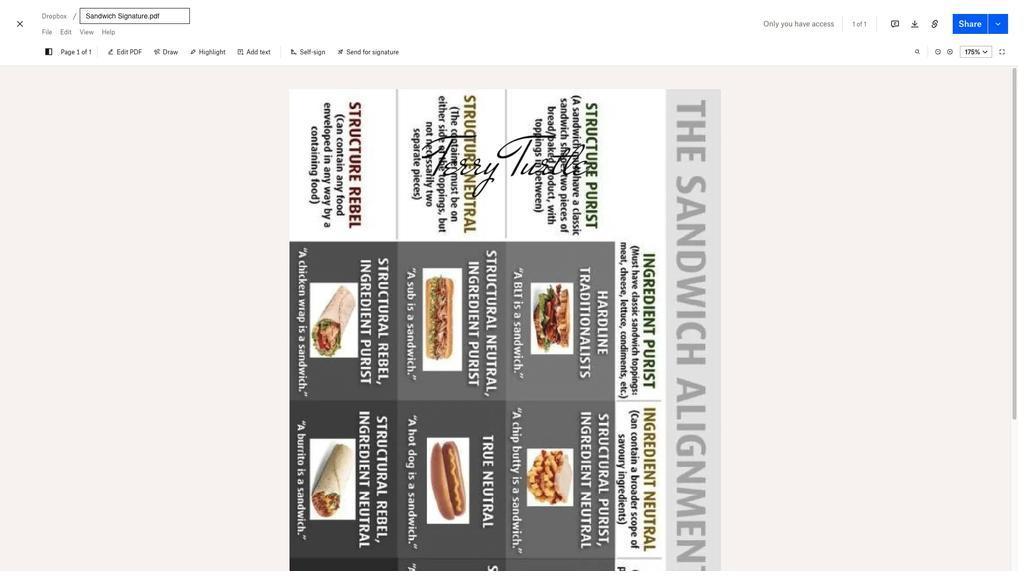 Task type: vqa. For each thing, say whether or not it's contained in the screenshot.
Add text "button"
yes



Task type: describe. For each thing, give the bounding box(es) containing it.
filename text field
[[86, 10, 184, 21]]

sign
[[314, 48, 326, 56]]

dropbox
[[42, 12, 67, 20]]

have
[[795, 19, 810, 28]]

view button
[[76, 24, 98, 40]]

close image
[[14, 16, 26, 32]]

dropbox button
[[38, 10, 71, 22]]

signature
[[372, 48, 399, 56]]

/
[[73, 12, 77, 20]]

self-
[[300, 48, 314, 56]]

you
[[781, 19, 793, 28]]

175%
[[965, 48, 981, 56]]

help
[[102, 28, 115, 36]]

only
[[764, 19, 779, 28]]

1 of 1
[[853, 20, 867, 28]]

access
[[812, 19, 835, 28]]

view
[[80, 28, 94, 36]]

draw button
[[148, 44, 184, 60]]

self-sign
[[300, 48, 326, 56]]

send
[[346, 48, 361, 56]]

page
[[61, 48, 75, 56]]

edit for edit pdf
[[117, 48, 128, 56]]

0 horizontal spatial of
[[82, 48, 87, 56]]

edit pdf
[[117, 48, 142, 56]]



Task type: locate. For each thing, give the bounding box(es) containing it.
of right access
[[857, 20, 863, 28]]

add text button
[[232, 44, 276, 60]]

for
[[363, 48, 371, 56]]

share
[[959, 19, 982, 29]]

file button
[[38, 24, 56, 40]]

highlight button
[[184, 44, 232, 60]]

add
[[246, 48, 258, 56]]

text
[[260, 48, 270, 56]]

self-sign button
[[285, 44, 331, 60]]

0 horizontal spatial edit
[[60, 28, 72, 36]]

add text
[[246, 48, 270, 56]]

edit pdf button
[[102, 44, 148, 60]]

edit button
[[56, 24, 76, 40]]

1 vertical spatial edit
[[117, 48, 128, 56]]

of right page
[[82, 48, 87, 56]]

file
[[42, 28, 52, 36]]

pdf
[[130, 48, 142, 56]]

edit inside 'dropdown button'
[[60, 28, 72, 36]]

0 vertical spatial of
[[857, 20, 863, 28]]

175% button
[[960, 46, 993, 58]]

share button
[[953, 14, 988, 34]]

edit
[[60, 28, 72, 36], [117, 48, 128, 56]]

edit inside button
[[117, 48, 128, 56]]

1 horizontal spatial edit
[[117, 48, 128, 56]]

send for signature button
[[331, 44, 405, 60]]

only you have access
[[764, 19, 835, 28]]

draw
[[163, 48, 178, 56]]

page 1 of 1
[[61, 48, 91, 56]]

highlight
[[199, 48, 226, 56]]

1 horizontal spatial of
[[857, 20, 863, 28]]

sandwich turned (signed).pdf image
[[290, 89, 721, 571]]

help button
[[98, 24, 119, 40]]

of
[[857, 20, 863, 28], [82, 48, 87, 56]]

1
[[853, 20, 855, 28], [864, 20, 867, 28], [76, 48, 80, 56], [89, 48, 91, 56]]

0 vertical spatial edit
[[60, 28, 72, 36]]

edit right 'file'
[[60, 28, 72, 36]]

send for signature
[[346, 48, 399, 56]]

edit left pdf
[[117, 48, 128, 56]]

1 vertical spatial of
[[82, 48, 87, 56]]

edit for edit
[[60, 28, 72, 36]]



